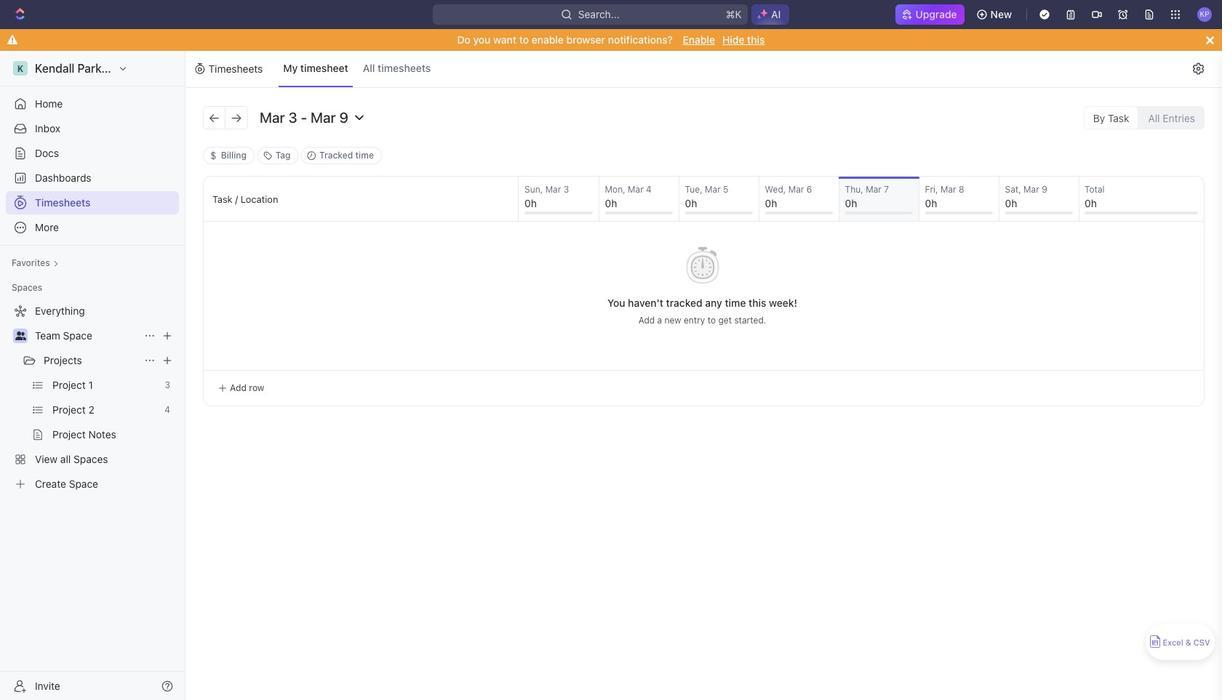 Task type: vqa. For each thing, say whether or not it's contained in the screenshot.
the AI
yes



Task type: describe. For each thing, give the bounding box(es) containing it.
enable
[[683, 33, 715, 46]]

my timesheet link
[[279, 51, 353, 87]]

fri,
[[925, 184, 938, 195]]

1
[[88, 379, 93, 391]]

0h for sat, mar 9 0h
[[1005, 197, 1017, 210]]

sidebar navigation
[[0, 51, 188, 701]]

mon, mar 4 0h
[[605, 184, 652, 210]]

&
[[1186, 639, 1192, 648]]

←
[[208, 110, 220, 126]]

project 1 link
[[52, 374, 159, 397]]

timesheet
[[300, 62, 348, 74]]

everything link
[[6, 300, 176, 323]]

3 inside sun, mar 3 0h
[[564, 184, 569, 195]]

0 horizontal spatial spaces
[[12, 282, 42, 293]]

mar for wed, mar 6 0h
[[789, 184, 804, 195]]

thu, mar 7 0h
[[845, 184, 889, 210]]

a
[[657, 315, 662, 326]]

tag
[[273, 150, 291, 161]]

hide
[[723, 33, 745, 46]]

project for project notes
[[52, 429, 86, 441]]

docs
[[35, 147, 59, 159]]

favorites button
[[6, 255, 64, 272]]

entry
[[684, 315, 705, 326]]

more button
[[6, 216, 179, 239]]

0h for tue, mar 5 0h
[[685, 197, 697, 210]]

view all spaces link
[[6, 448, 176, 472]]

kendall
[[35, 62, 75, 75]]

kp
[[1200, 10, 1210, 18]]

fri, mar 8 0h
[[925, 184, 965, 210]]

mar for mon, mar 4 0h
[[628, 184, 644, 195]]

sat, mar 9 0h
[[1005, 184, 1048, 210]]

home
[[35, 98, 63, 110]]

mar for sun, mar 3 0h
[[545, 184, 561, 195]]

time inside dropdown button
[[355, 150, 374, 161]]

any
[[705, 297, 722, 309]]

notes
[[88, 429, 116, 441]]

view
[[35, 453, 58, 466]]

team space link
[[35, 325, 138, 348]]

csv
[[1194, 639, 1211, 648]]

9 inside sat, mar 9 0h
[[1042, 184, 1048, 195]]

project for project 2
[[52, 404, 86, 416]]

→
[[231, 110, 242, 126]]

enable
[[532, 33, 564, 46]]

0h for sun, mar 3 0h
[[525, 197, 537, 210]]

excel & csv
[[1163, 639, 1211, 648]]

do you want to enable browser notifications? enable hide this
[[457, 33, 765, 46]]

more
[[35, 221, 59, 234]]

excel & csv link
[[1146, 624, 1215, 661]]

space for team space
[[63, 330, 92, 342]]

my timesheet
[[283, 62, 348, 74]]

0h for thu, mar 7 0h
[[845, 197, 857, 210]]

sun,
[[525, 184, 543, 195]]

billing
[[219, 150, 247, 161]]

0 vertical spatial timesheets
[[209, 63, 263, 75]]

kp button
[[1193, 3, 1217, 26]]

week!
[[769, 297, 798, 309]]

create
[[35, 478, 66, 490]]

all for all entries
[[1149, 112, 1160, 124]]

haven't
[[628, 297, 664, 309]]

wed,
[[765, 184, 786, 195]]

do
[[457, 33, 471, 46]]

dashboards link
[[6, 167, 179, 190]]

tracked time
[[317, 150, 374, 161]]

tracked
[[320, 150, 353, 161]]

upgrade
[[916, 8, 957, 20]]

project 2 link
[[52, 399, 159, 422]]

you
[[608, 297, 625, 309]]

project notes
[[52, 429, 116, 441]]

8
[[959, 184, 965, 195]]

0h inside "total 0h"
[[1085, 197, 1097, 210]]

task / location
[[212, 193, 278, 205]]

workspace
[[120, 62, 180, 75]]

→ button
[[226, 107, 247, 128]]

3 inside dropdown button
[[288, 109, 297, 126]]

sat,
[[1005, 184, 1021, 195]]

3 inside sidebar navigation
[[165, 380, 170, 391]]

total
[[1085, 184, 1105, 195]]

ai button
[[752, 4, 789, 25]]

0h for mon, mar 4 0h
[[605, 197, 617, 210]]

mar right -
[[311, 109, 336, 126]]

projects
[[44, 354, 82, 367]]

notifications?
[[608, 33, 673, 46]]

location
[[241, 193, 278, 205]]

project notes link
[[52, 423, 176, 447]]

user group image
[[15, 332, 26, 341]]

9 inside dropdown button
[[339, 109, 348, 126]]

project 2
[[52, 404, 94, 416]]

/
[[235, 193, 238, 205]]

tag button
[[258, 147, 299, 164]]

all
[[60, 453, 71, 466]]



Task type: locate. For each thing, give the bounding box(es) containing it.
0 horizontal spatial time
[[355, 150, 374, 161]]

0 vertical spatial this
[[747, 33, 765, 46]]

0h down sun,
[[525, 197, 537, 210]]

2 vertical spatial 3
[[165, 380, 170, 391]]

parks's
[[78, 62, 117, 75]]

space down everything link
[[63, 330, 92, 342]]

mar inside thu, mar 7 0h
[[866, 184, 882, 195]]

1 horizontal spatial time
[[725, 297, 746, 309]]

to left get
[[708, 315, 716, 326]]

3 project from the top
[[52, 429, 86, 441]]

to right want
[[519, 33, 529, 46]]

0 horizontal spatial 9
[[339, 109, 348, 126]]

sun, mar 3 0h
[[525, 184, 569, 210]]

⌘k
[[726, 8, 742, 20]]

0 vertical spatial spaces
[[12, 282, 42, 293]]

time inside you haven't tracked any time this week! add a new entry to get started.
[[725, 297, 746, 309]]

space for create space
[[69, 478, 98, 490]]

3 left -
[[288, 109, 297, 126]]

wed, mar 6 0h
[[765, 184, 812, 210]]

thu,
[[845, 184, 864, 195]]

2 project from the top
[[52, 404, 86, 416]]

4 right mon,
[[646, 184, 652, 195]]

project
[[52, 379, 86, 391], [52, 404, 86, 416], [52, 429, 86, 441]]

you haven't tracked any time this week! add a new entry to get started.
[[608, 297, 798, 326]]

browser
[[567, 33, 605, 46]]

6 0h from the left
[[925, 197, 937, 210]]

1 vertical spatial this
[[749, 297, 767, 309]]

0 vertical spatial space
[[63, 330, 92, 342]]

mar inside tue, mar 5 0h
[[705, 184, 721, 195]]

0h down tue,
[[685, 197, 697, 210]]

inbox
[[35, 122, 60, 135]]

project inside "link"
[[52, 429, 86, 441]]

add
[[639, 315, 655, 326], [230, 383, 247, 394]]

0h inside sat, mar 9 0h
[[1005, 197, 1017, 210]]

view all spaces
[[35, 453, 108, 466]]

9 up tracked time
[[339, 109, 348, 126]]

0h down sat,
[[1005, 197, 1017, 210]]

create space
[[35, 478, 98, 490]]

by task button
[[1084, 106, 1139, 129]]

0 horizontal spatial task
[[212, 193, 233, 205]]

this inside you haven't tracked any time this week! add a new entry to get started.
[[749, 297, 767, 309]]

spaces inside "link"
[[74, 453, 108, 466]]

all entries
[[1149, 112, 1196, 124]]

mar right sun,
[[545, 184, 561, 195]]

1 horizontal spatial 9
[[1042, 184, 1048, 195]]

2 vertical spatial project
[[52, 429, 86, 441]]

0 vertical spatial time
[[355, 150, 374, 161]]

1 vertical spatial add
[[230, 383, 247, 394]]

0h inside tue, mar 5 0h
[[685, 197, 697, 210]]

1 project from the top
[[52, 379, 86, 391]]

tree
[[6, 300, 179, 496]]

1 vertical spatial all
[[1149, 112, 1160, 124]]

k
[[17, 63, 23, 74]]

7
[[884, 184, 889, 195]]

0 vertical spatial project
[[52, 379, 86, 391]]

1 horizontal spatial all
[[1149, 112, 1160, 124]]

mar left 8
[[941, 184, 957, 195]]

kendall parks's workspace, , element
[[13, 61, 28, 76]]

-
[[301, 109, 307, 126]]

0 horizontal spatial 3
[[165, 380, 170, 391]]

tree inside sidebar navigation
[[6, 300, 179, 496]]

0h down mon,
[[605, 197, 617, 210]]

1 vertical spatial spaces
[[74, 453, 108, 466]]

space down view all spaces "link"
[[69, 478, 98, 490]]

space inside team space link
[[63, 330, 92, 342]]

by
[[1093, 112, 1105, 124]]

3 0h from the left
[[685, 197, 697, 210]]

1 vertical spatial task
[[212, 193, 233, 205]]

4 inside tree
[[165, 405, 170, 415]]

project left 2 at the left bottom of page
[[52, 404, 86, 416]]

3 right 'project 1' link
[[165, 380, 170, 391]]

5
[[723, 184, 729, 195]]

add left "a"
[[639, 315, 655, 326]]

search...
[[579, 8, 620, 20]]

1 horizontal spatial task
[[1108, 112, 1130, 124]]

1 horizontal spatial spaces
[[74, 453, 108, 466]]

mar for sat, mar 9 0h
[[1024, 184, 1040, 195]]

7 0h from the left
[[1005, 197, 1017, 210]]

you
[[473, 33, 491, 46]]

mar inside sat, mar 9 0h
[[1024, 184, 1040, 195]]

1 vertical spatial 3
[[564, 184, 569, 195]]

0h for fri, mar 8 0h
[[925, 197, 937, 210]]

4 inside "mon, mar 4 0h"
[[646, 184, 652, 195]]

0 vertical spatial 3
[[288, 109, 297, 126]]

task left / at top left
[[212, 193, 233, 205]]

0 vertical spatial all
[[363, 62, 375, 74]]

mar
[[260, 109, 285, 126], [311, 109, 336, 126], [545, 184, 561, 195], [628, 184, 644, 195], [705, 184, 721, 195], [789, 184, 804, 195], [866, 184, 882, 195], [941, 184, 957, 195], [1024, 184, 1040, 195]]

spaces up create space link
[[74, 453, 108, 466]]

mar right mon,
[[628, 184, 644, 195]]

get
[[719, 315, 732, 326]]

0h down the wed,
[[765, 197, 777, 210]]

mar inside fri, mar 8 0h
[[941, 184, 957, 195]]

project for project 1
[[52, 379, 86, 391]]

started.
[[734, 315, 766, 326]]

tracked
[[666, 297, 703, 309]]

0 vertical spatial to
[[519, 33, 529, 46]]

mon,
[[605, 184, 626, 195]]

invite
[[35, 680, 60, 692]]

add left row
[[230, 383, 247, 394]]

favorites
[[12, 258, 50, 269]]

row
[[249, 383, 264, 394]]

tue, mar 5 0h
[[685, 184, 729, 210]]

mar right sat,
[[1024, 184, 1040, 195]]

time
[[355, 150, 374, 161], [725, 297, 746, 309]]

task right by
[[1108, 112, 1130, 124]]

project left 1
[[52, 379, 86, 391]]

mar for tue, mar 5 0h
[[705, 184, 721, 195]]

mar for thu, mar 7 0h
[[866, 184, 882, 195]]

1 vertical spatial timesheets
[[35, 196, 91, 209]]

total 0h
[[1085, 184, 1105, 210]]

add inside you haven't tracked any time this week! add a new entry to get started.
[[639, 315, 655, 326]]

timesheets
[[378, 62, 431, 74]]

home link
[[6, 92, 179, 116]]

9
[[339, 109, 348, 126], [1042, 184, 1048, 195]]

0h for wed, mar 6 0h
[[765, 197, 777, 210]]

time up get
[[725, 297, 746, 309]]

add inside dropdown button
[[230, 383, 247, 394]]

all inside button
[[1149, 112, 1160, 124]]

mar left the 5
[[705, 184, 721, 195]]

0 horizontal spatial 4
[[165, 405, 170, 415]]

all left timesheets
[[363, 62, 375, 74]]

mar inside sun, mar 3 0h
[[545, 184, 561, 195]]

team space
[[35, 330, 92, 342]]

0 vertical spatial add
[[639, 315, 655, 326]]

to inside you haven't tracked any time this week! add a new entry to get started.
[[708, 315, 716, 326]]

8 0h from the left
[[1085, 197, 1097, 210]]

want
[[493, 33, 517, 46]]

dashboards
[[35, 172, 91, 184]]

9 right sat,
[[1042, 184, 1048, 195]]

tue,
[[685, 184, 703, 195]]

0h down 'total'
[[1085, 197, 1097, 210]]

timesheets inside sidebar navigation
[[35, 196, 91, 209]]

kendall parks's workspace
[[35, 62, 180, 75]]

← button
[[204, 107, 226, 128]]

tree containing everything
[[6, 300, 179, 496]]

1 vertical spatial 9
[[1042, 184, 1048, 195]]

0h inside "mon, mar 4 0h"
[[605, 197, 617, 210]]

all entries button
[[1139, 106, 1205, 129]]

new
[[991, 8, 1012, 20]]

projects link
[[44, 349, 138, 373]]

0h down fri, at the right of the page
[[925, 197, 937, 210]]

0h inside the wed, mar 6 0h
[[765, 197, 777, 210]]

0 horizontal spatial timesheets
[[35, 196, 91, 209]]

time right 'tracked'
[[355, 150, 374, 161]]

mar left 7 on the right top of the page
[[866, 184, 882, 195]]

2 0h from the left
[[605, 197, 617, 210]]

to
[[519, 33, 529, 46], [708, 315, 716, 326]]

timesheets
[[209, 63, 263, 75], [35, 196, 91, 209]]

2 horizontal spatial 3
[[564, 184, 569, 195]]

ai
[[771, 8, 781, 20]]

4 up project notes "link"
[[165, 405, 170, 415]]

my
[[283, 62, 298, 74]]

0h inside sun, mar 3 0h
[[525, 197, 537, 210]]

add row button
[[212, 380, 270, 397]]

this right hide
[[747, 33, 765, 46]]

new
[[665, 315, 682, 326]]

inbox link
[[6, 117, 179, 140]]

upgrade link
[[895, 4, 965, 25]]

1 vertical spatial to
[[708, 315, 716, 326]]

all left the entries
[[1149, 112, 1160, 124]]

1 horizontal spatial to
[[708, 315, 716, 326]]

create space link
[[6, 473, 176, 496]]

everything
[[35, 305, 85, 317]]

task
[[1108, 112, 1130, 124], [212, 193, 233, 205]]

by task
[[1093, 112, 1130, 124]]

space inside create space link
[[69, 478, 98, 490]]

project 1
[[52, 379, 93, 391]]

task inside button
[[1108, 112, 1130, 124]]

entries
[[1163, 112, 1196, 124]]

1 vertical spatial time
[[725, 297, 746, 309]]

0 horizontal spatial add
[[230, 383, 247, 394]]

1 horizontal spatial timesheets
[[209, 63, 263, 75]]

3 right sun,
[[564, 184, 569, 195]]

0 vertical spatial 4
[[646, 184, 652, 195]]

1 vertical spatial space
[[69, 478, 98, 490]]

0 horizontal spatial all
[[363, 62, 375, 74]]

1 vertical spatial 4
[[165, 405, 170, 415]]

spaces
[[12, 282, 42, 293], [74, 453, 108, 466]]

1 horizontal spatial 3
[[288, 109, 297, 126]]

mar inside "mon, mar 4 0h"
[[628, 184, 644, 195]]

mar left 6
[[789, 184, 804, 195]]

mar left -
[[260, 109, 285, 126]]

all for all timesheets
[[363, 62, 375, 74]]

mar inside the wed, mar 6 0h
[[789, 184, 804, 195]]

6
[[807, 184, 812, 195]]

tracked time button
[[302, 147, 382, 164]]

0 vertical spatial 9
[[339, 109, 348, 126]]

0h down thu,
[[845, 197, 857, 210]]

mar for fri, mar 8 0h
[[941, 184, 957, 195]]

0 horizontal spatial to
[[519, 33, 529, 46]]

new button
[[970, 3, 1021, 26]]

0 vertical spatial task
[[1108, 112, 1130, 124]]

project up view all spaces
[[52, 429, 86, 441]]

5 0h from the left
[[845, 197, 857, 210]]

1 horizontal spatial 4
[[646, 184, 652, 195]]

mar 3 - mar 9 button
[[254, 106, 372, 130]]

timesheets down 'dashboards'
[[35, 196, 91, 209]]

billing button
[[203, 147, 255, 164]]

all
[[363, 62, 375, 74], [1149, 112, 1160, 124]]

all timesheets link
[[359, 51, 435, 87]]

1 horizontal spatial add
[[639, 315, 655, 326]]

1 vertical spatial project
[[52, 404, 86, 416]]

4 0h from the left
[[765, 197, 777, 210]]

0h inside fri, mar 8 0h
[[925, 197, 937, 210]]

timesheets up →
[[209, 63, 263, 75]]

0h inside thu, mar 7 0h
[[845, 197, 857, 210]]

3
[[288, 109, 297, 126], [564, 184, 569, 195], [165, 380, 170, 391]]

this up started. in the right of the page
[[749, 297, 767, 309]]

1 0h from the left
[[525, 197, 537, 210]]

spaces down favorites
[[12, 282, 42, 293]]



